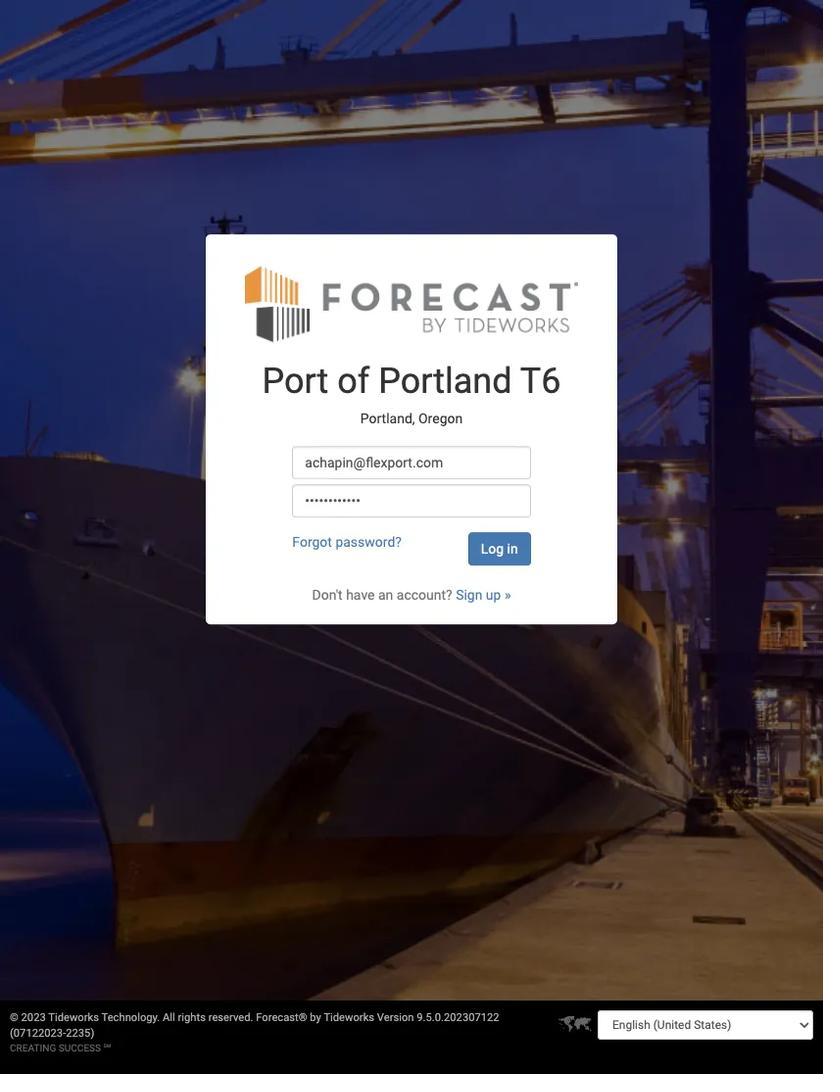 Task type: locate. For each thing, give the bounding box(es) containing it.
password?
[[336, 534, 402, 550]]

Email or username text field
[[292, 446, 531, 480]]

2 tideworks from the left
[[324, 1012, 375, 1024]]

1 horizontal spatial tideworks
[[324, 1012, 375, 1024]]

1 tideworks from the left
[[48, 1012, 99, 1024]]

technology.
[[101, 1012, 160, 1024]]

success
[[59, 1043, 101, 1054]]

0 horizontal spatial tideworks
[[48, 1012, 99, 1024]]

of
[[337, 361, 370, 402]]

don't
[[312, 587, 343, 603]]

version
[[377, 1012, 414, 1024]]

forgot
[[292, 534, 332, 550]]

t6
[[520, 361, 561, 402]]

forgot password? link
[[292, 534, 402, 550]]

tideworks up 2235)
[[48, 1012, 99, 1024]]

(07122023-
[[10, 1027, 66, 1040]]

tideworks right by
[[324, 1012, 375, 1024]]

reserved.
[[209, 1012, 253, 1024]]

creating
[[10, 1043, 56, 1054]]

port
[[262, 361, 329, 402]]

portland
[[379, 361, 512, 402]]

have
[[346, 587, 375, 603]]

forecast® by tideworks version 9.5.0.202307122 (07122023-2235) creating success ℠
[[10, 1012, 500, 1054]]

tideworks
[[48, 1012, 99, 1024], [324, 1012, 375, 1024]]

forecast® by tideworks image
[[245, 264, 578, 343]]

tideworks inside forecast® by tideworks version 9.5.0.202307122 (07122023-2235) creating success ℠
[[324, 1012, 375, 1024]]

up
[[486, 587, 501, 603]]



Task type: vqa. For each thing, say whether or not it's contained in the screenshot.
© 2023 Tideworks Technology. All rights reserved. Forecast® by Tideworks Version 9.5.0.202307122 (07122023-2235) Creating Success ℠
no



Task type: describe. For each thing, give the bounding box(es) containing it.
2023
[[21, 1012, 46, 1024]]

all
[[163, 1012, 175, 1024]]

© 2023 tideworks technology. all rights reserved.
[[10, 1012, 256, 1024]]

port of portland t6 portland, oregon
[[262, 361, 561, 426]]

forgot password? log in
[[292, 534, 518, 557]]

9.5.0.202307122
[[417, 1012, 500, 1024]]

℠
[[103, 1043, 111, 1054]]

log in button
[[468, 532, 531, 566]]

forecast®
[[256, 1012, 307, 1024]]

2235)
[[66, 1027, 94, 1040]]

in
[[507, 541, 518, 557]]

rights
[[178, 1012, 206, 1024]]

©
[[10, 1012, 18, 1024]]

tideworks for by
[[324, 1012, 375, 1024]]

sign up » link
[[456, 587, 511, 603]]

portland,
[[361, 411, 415, 426]]

tideworks for 2023
[[48, 1012, 99, 1024]]

Password password field
[[292, 484, 531, 518]]

an
[[378, 587, 393, 603]]

oregon
[[419, 411, 463, 426]]

»
[[505, 587, 511, 603]]

account?
[[397, 587, 453, 603]]

don't have an account? sign up »
[[312, 587, 511, 603]]

sign
[[456, 587, 483, 603]]

log
[[481, 541, 504, 557]]

by
[[310, 1012, 321, 1024]]



